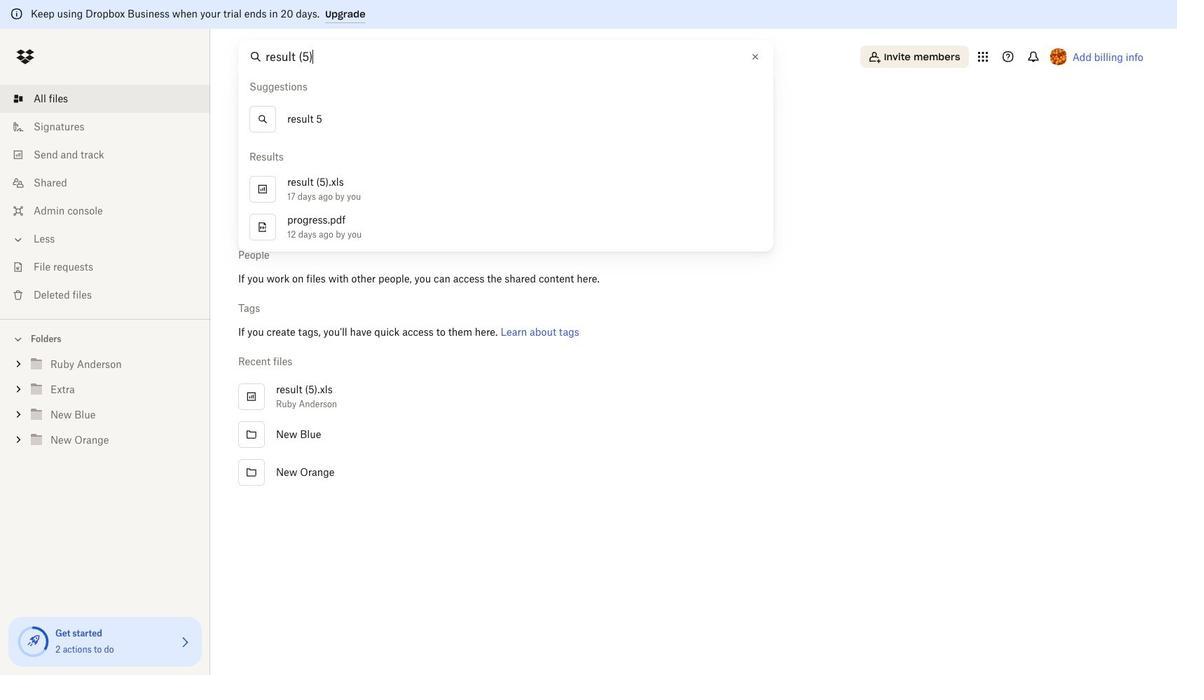 Task type: vqa. For each thing, say whether or not it's contained in the screenshot.
File's File
no



Task type: locate. For each thing, give the bounding box(es) containing it.
list
[[0, 76, 210, 319]]

progress.pdf option
[[238, 208, 774, 246]]

option
[[233, 158, 1155, 196], [233, 196, 1155, 233], [233, 378, 1155, 416], [233, 416, 1155, 454], [233, 454, 1155, 491]]

Search in folder "Dropbox" text field
[[266, 48, 744, 65]]

list box
[[238, 74, 774, 246]]

group
[[0, 349, 210, 463]]

alert
[[0, 0, 1178, 29]]

list item
[[0, 85, 210, 113]]



Task type: describe. For each thing, give the bounding box(es) containing it.
2 option from the top
[[233, 196, 1155, 233]]

account menu image
[[1050, 48, 1067, 65]]

dropbox image
[[11, 43, 39, 71]]

search for result 5 option
[[238, 100, 774, 138]]

result (5).xls option
[[238, 170, 774, 208]]

less image
[[11, 233, 25, 247]]

4 option from the top
[[233, 416, 1155, 454]]

3 option from the top
[[233, 378, 1155, 416]]

5 option from the top
[[233, 454, 1155, 491]]

1 option from the top
[[233, 158, 1155, 196]]



